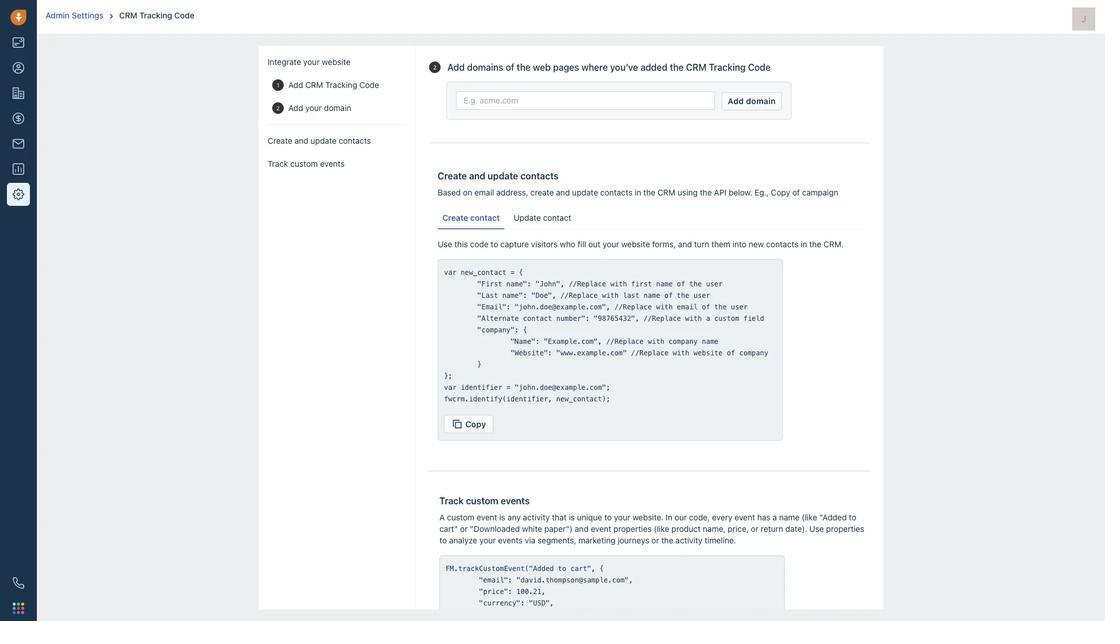 Task type: locate. For each thing, give the bounding box(es) containing it.
create and update contacts down add your domain at the left of page
[[268, 136, 371, 146]]

1 vertical spatial use
[[810, 524, 824, 534]]

2 vertical spatial code
[[359, 80, 379, 90]]

(like up date).
[[802, 513, 817, 522]]

admin settings link
[[45, 11, 106, 20]]

None text field
[[446, 563, 779, 622]]

use down "added
[[810, 524, 824, 534]]

freshworks switcher image
[[13, 603, 24, 615]]

use left this
[[438, 239, 452, 249]]

(like
[[802, 513, 817, 522], [654, 524, 669, 534]]

0 vertical spatial copy
[[771, 188, 790, 197]]

2
[[433, 64, 437, 71], [276, 105, 280, 111]]

tracking
[[139, 11, 172, 20], [709, 62, 746, 73], [325, 80, 357, 90]]

1 vertical spatial tracking
[[709, 62, 746, 73]]

and up email
[[469, 171, 485, 182]]

track
[[268, 159, 288, 169], [440, 496, 464, 507]]

0 vertical spatial of
[[506, 62, 514, 73]]

0 vertical spatial code
[[174, 11, 194, 20]]

2 contact from the left
[[543, 213, 571, 223]]

of right domains
[[506, 62, 514, 73]]

1 horizontal spatial contact
[[543, 213, 571, 223]]

in left using
[[635, 188, 641, 197]]

activity up white
[[523, 513, 550, 522]]

add domain button
[[722, 92, 782, 111]]

contacts
[[339, 136, 371, 146], [521, 171, 559, 182], [600, 188, 633, 197], [766, 239, 799, 249]]

campaign
[[802, 188, 838, 197]]

into
[[733, 239, 747, 249]]

update down add your domain at the left of page
[[311, 136, 337, 146]]

1 horizontal spatial tracking
[[325, 80, 357, 90]]

1 horizontal spatial event
[[591, 524, 611, 534]]

2 horizontal spatial update
[[572, 188, 598, 197]]

0 vertical spatial track
[[268, 159, 288, 169]]

cart"
[[440, 524, 458, 534]]

events
[[320, 159, 345, 169], [501, 496, 530, 507], [498, 536, 523, 545]]

copy button
[[444, 415, 494, 434]]

integrate your website
[[268, 57, 351, 67]]

or down has
[[751, 524, 759, 534]]

where
[[582, 62, 608, 73]]

unique
[[577, 513, 602, 522]]

0 vertical spatial custom
[[290, 159, 318, 169]]

0 vertical spatial tracking
[[139, 11, 172, 20]]

activity
[[523, 513, 550, 522], [676, 536, 703, 545]]

name,
[[703, 524, 726, 534]]

1 horizontal spatial website
[[621, 239, 650, 249]]

of left campaign
[[793, 188, 800, 197]]

custom
[[290, 159, 318, 169], [466, 496, 499, 507], [447, 513, 475, 522]]

2 vertical spatial events
[[498, 536, 523, 545]]

your down add crm tracking code in the left top of the page
[[305, 103, 322, 113]]

create
[[530, 188, 554, 197]]

event up "downloaded
[[477, 513, 497, 522]]

1 horizontal spatial properties
[[826, 524, 864, 534]]

domain
[[746, 96, 776, 106], [324, 103, 351, 113]]

0 horizontal spatial track
[[268, 159, 288, 169]]

in
[[635, 188, 641, 197], [801, 239, 807, 249]]

code,
[[689, 513, 710, 522]]

eg.,
[[755, 188, 769, 197]]

0 vertical spatial update
[[311, 136, 337, 146]]

use
[[438, 239, 452, 249], [810, 524, 824, 534]]

None text field
[[444, 267, 777, 405]]

properties up journeys on the bottom right
[[614, 524, 652, 534]]

0 horizontal spatial track custom events
[[268, 159, 345, 169]]

0 horizontal spatial of
[[506, 62, 514, 73]]

a custom event is any activity that is unique to your website. in our code, every event has a name (like "added to cart" or "downloaded white paper") and event properties (like product name, price, or return date). use properties to analyze your events via segments, marketing journeys or the activity timeline.
[[440, 513, 864, 545]]

or
[[460, 524, 468, 534], [751, 524, 759, 534], [652, 536, 659, 545]]

and
[[295, 136, 308, 146], [469, 171, 485, 182], [556, 188, 570, 197], [678, 239, 692, 249], [575, 524, 589, 534]]

0 horizontal spatial is
[[499, 513, 505, 522]]

create and update contacts up email
[[438, 171, 559, 182]]

create up the based
[[438, 171, 467, 182]]

"added
[[820, 513, 847, 522]]

0 horizontal spatial copy
[[465, 420, 486, 429]]

marketing
[[579, 536, 616, 545]]

1 vertical spatial (like
[[654, 524, 669, 534]]

add inside button
[[728, 96, 744, 106]]

2 vertical spatial update
[[572, 188, 598, 197]]

crm.
[[824, 239, 844, 249]]

0 vertical spatial track custom events
[[268, 159, 345, 169]]

1 vertical spatial create and update contacts
[[438, 171, 559, 182]]

events inside a custom event is any activity that is unique to your website. in our code, every event has a name (like "added to cart" or "downloaded white paper") and event properties (like product name, price, or return date). use properties to analyze your events via segments, marketing journeys or the activity timeline.
[[498, 536, 523, 545]]

new
[[749, 239, 764, 249]]

create down the based
[[442, 213, 468, 223]]

or right journeys on the bottom right
[[652, 536, 659, 545]]

is right that
[[569, 513, 575, 522]]

1 contact from the left
[[470, 213, 500, 223]]

events down add your domain at the left of page
[[320, 159, 345, 169]]

0 vertical spatial website
[[322, 57, 351, 67]]

or up analyze on the bottom left
[[460, 524, 468, 534]]

admin
[[45, 11, 70, 20]]

event up marketing
[[591, 524, 611, 534]]

in left crm.
[[801, 239, 807, 249]]

1 properties from the left
[[614, 524, 652, 534]]

track custom events
[[268, 159, 345, 169], [440, 496, 530, 507]]

your
[[303, 57, 320, 67], [305, 103, 322, 113], [603, 239, 619, 249], [614, 513, 630, 522], [480, 536, 496, 545]]

the left api
[[700, 188, 712, 197]]

1 horizontal spatial track custom events
[[440, 496, 530, 507]]

0 horizontal spatial properties
[[614, 524, 652, 534]]

1 vertical spatial track custom events
[[440, 496, 530, 507]]

of
[[506, 62, 514, 73], [793, 188, 800, 197]]

1 horizontal spatial activity
[[676, 536, 703, 545]]

contacts up out
[[600, 188, 633, 197]]

1 horizontal spatial create and update contacts
[[438, 171, 559, 182]]

events up any
[[501, 496, 530, 507]]

2 horizontal spatial or
[[751, 524, 759, 534]]

track custom events up "downloaded
[[440, 496, 530, 507]]

and down "unique" on the bottom right of page
[[575, 524, 589, 534]]

activity down product
[[676, 536, 703, 545]]

1 vertical spatial 2
[[276, 105, 280, 111]]

0 horizontal spatial (like
[[654, 524, 669, 534]]

using
[[678, 188, 698, 197]]

create and update contacts
[[268, 136, 371, 146], [438, 171, 559, 182]]

1 vertical spatial code
[[748, 62, 771, 73]]

0 vertical spatial (like
[[802, 513, 817, 522]]

has
[[757, 513, 771, 522]]

2 down 1
[[276, 105, 280, 111]]

0 horizontal spatial 2
[[276, 105, 280, 111]]

2 properties from the left
[[826, 524, 864, 534]]

code
[[174, 11, 194, 20], [748, 62, 771, 73], [359, 80, 379, 90]]

1 horizontal spatial track
[[440, 496, 464, 507]]

based
[[438, 188, 461, 197]]

contact
[[470, 213, 500, 223], [543, 213, 571, 223]]

1 vertical spatial of
[[793, 188, 800, 197]]

contacts right new
[[766, 239, 799, 249]]

0 vertical spatial 2
[[433, 64, 437, 71]]

crm
[[119, 11, 137, 20], [686, 62, 707, 73], [305, 80, 323, 90], [658, 188, 676, 197]]

0 vertical spatial activity
[[523, 513, 550, 522]]

website up add crm tracking code in the left top of the page
[[322, 57, 351, 67]]

1 horizontal spatial domain
[[746, 96, 776, 106]]

the left using
[[643, 188, 656, 197]]

to right "added
[[849, 513, 856, 522]]

your right out
[[603, 239, 619, 249]]

below.
[[729, 188, 753, 197]]

the left web
[[517, 62, 531, 73]]

1 horizontal spatial update
[[488, 171, 518, 182]]

contact for update contact
[[543, 213, 571, 223]]

0 horizontal spatial create and update contacts
[[268, 136, 371, 146]]

2 vertical spatial custom
[[447, 513, 475, 522]]

the down product
[[661, 536, 673, 545]]

and down add your domain at the left of page
[[295, 136, 308, 146]]

contact down email
[[470, 213, 500, 223]]

properties
[[614, 524, 652, 534], [826, 524, 864, 534]]

the
[[517, 62, 531, 73], [670, 62, 684, 73], [643, 188, 656, 197], [700, 188, 712, 197], [809, 239, 821, 249], [661, 536, 673, 545]]

add
[[448, 62, 465, 73], [288, 80, 303, 90], [728, 96, 744, 106], [288, 103, 303, 113]]

to
[[491, 239, 498, 249], [604, 513, 612, 522], [849, 513, 856, 522], [440, 536, 447, 545]]

copy
[[771, 188, 790, 197], [465, 420, 486, 429]]

every
[[712, 513, 733, 522]]

0 horizontal spatial contact
[[470, 213, 500, 223]]

0 vertical spatial in
[[635, 188, 641, 197]]

(like down in
[[654, 524, 669, 534]]

website
[[322, 57, 351, 67], [621, 239, 650, 249]]

2 vertical spatial create
[[442, 213, 468, 223]]

integrate
[[268, 57, 301, 67]]

based on email address, create and update contacts in the crm using the api below. eg., copy of campaign
[[438, 188, 838, 197]]

track custom events down add your domain at the left of page
[[268, 159, 345, 169]]

the left crm.
[[809, 239, 821, 249]]

properties down "added
[[826, 524, 864, 534]]

name
[[779, 513, 800, 522]]

date).
[[786, 524, 807, 534]]

website left forms,
[[621, 239, 650, 249]]

1 vertical spatial events
[[501, 496, 530, 507]]

added
[[641, 62, 668, 73]]

1 horizontal spatial of
[[793, 188, 800, 197]]

0 horizontal spatial code
[[174, 11, 194, 20]]

1 vertical spatial copy
[[465, 420, 486, 429]]

crm tracking code
[[119, 11, 194, 20]]

1 is from the left
[[499, 513, 505, 522]]

is left any
[[499, 513, 505, 522]]

1 vertical spatial create
[[438, 171, 467, 182]]

is
[[499, 513, 505, 522], [569, 513, 575, 522]]

return
[[761, 524, 783, 534]]

update
[[311, 136, 337, 146], [488, 171, 518, 182], [572, 188, 598, 197]]

1 horizontal spatial is
[[569, 513, 575, 522]]

contacts up create
[[521, 171, 559, 182]]

the right the added
[[670, 62, 684, 73]]

event
[[477, 513, 497, 522], [735, 513, 755, 522], [591, 524, 611, 534]]

2 left domains
[[433, 64, 437, 71]]

2 is from the left
[[569, 513, 575, 522]]

events down "downloaded
[[498, 536, 523, 545]]

pages
[[553, 62, 579, 73]]

0 horizontal spatial website
[[322, 57, 351, 67]]

create for update contact
[[442, 213, 468, 223]]

0 vertical spatial create
[[268, 136, 292, 146]]

update right create
[[572, 188, 598, 197]]

event up price,
[[735, 513, 755, 522]]

phone element
[[7, 572, 30, 595]]

update up address,
[[488, 171, 518, 182]]

and right create
[[556, 188, 570, 197]]

1 horizontal spatial 2
[[433, 64, 437, 71]]

2 horizontal spatial tracking
[[709, 62, 746, 73]]

contact up 'who' at the top right of page
[[543, 213, 571, 223]]

out
[[588, 239, 601, 249]]

0 vertical spatial use
[[438, 239, 452, 249]]

create down add your domain at the left of page
[[268, 136, 292, 146]]

contacts down add your domain at the left of page
[[339, 136, 371, 146]]

1 horizontal spatial use
[[810, 524, 824, 534]]

0 horizontal spatial domain
[[324, 103, 351, 113]]

0 vertical spatial create and update contacts
[[268, 136, 371, 146]]

1 horizontal spatial (like
[[802, 513, 817, 522]]

timeline.
[[705, 536, 736, 545]]

"downloaded
[[470, 524, 520, 534]]

your down "downloaded
[[480, 536, 496, 545]]

1 vertical spatial in
[[801, 239, 807, 249]]

on
[[463, 188, 472, 197]]

journeys
[[618, 536, 649, 545]]

1 vertical spatial update
[[488, 171, 518, 182]]



Task type: vqa. For each thing, say whether or not it's contained in the screenshot.
next 7 days
no



Task type: describe. For each thing, give the bounding box(es) containing it.
0 horizontal spatial tracking
[[139, 11, 172, 20]]

1 vertical spatial website
[[621, 239, 650, 249]]

create for based on email address, create and update contacts in the crm using the api below. eg., copy of campaign
[[438, 171, 467, 182]]

crm right the added
[[686, 62, 707, 73]]

website.
[[633, 513, 664, 522]]

and left the turn
[[678, 239, 692, 249]]

1 horizontal spatial copy
[[771, 188, 790, 197]]

contact for create contact
[[470, 213, 500, 223]]

1 vertical spatial track
[[440, 496, 464, 507]]

capture
[[500, 239, 529, 249]]

analyze
[[449, 536, 477, 545]]

add for add crm tracking code
[[288, 80, 303, 90]]

turn
[[694, 239, 709, 249]]

via
[[525, 536, 535, 545]]

email
[[475, 188, 494, 197]]

custom inside a custom event is any activity that is unique to your website. in our code, every event has a name (like "added to cart" or "downloaded white paper") and event properties (like product name, price, or return date). use properties to analyze your events via segments, marketing journeys or the activity timeline.
[[447, 513, 475, 522]]

price,
[[728, 524, 749, 534]]

0 vertical spatial events
[[320, 159, 345, 169]]

to right "unique" on the bottom right of page
[[604, 513, 612, 522]]

to right code
[[491, 239, 498, 249]]

1 horizontal spatial or
[[652, 536, 659, 545]]

use this code to capture visitors who fill out your website forms, and turn them into new contacts in the crm.
[[438, 239, 844, 249]]

crm down integrate your website on the top left
[[305, 80, 323, 90]]

create contact
[[442, 213, 500, 223]]

settings
[[72, 11, 103, 20]]

to down cart"
[[440, 536, 447, 545]]

web
[[533, 62, 551, 73]]

any
[[508, 513, 521, 522]]

add your domain
[[288, 103, 351, 113]]

2 vertical spatial tracking
[[325, 80, 357, 90]]

product
[[672, 524, 701, 534]]

update contact
[[514, 213, 571, 223]]

use inside a custom event is any activity that is unique to your website. in our code, every event has a name (like "added to cart" or "downloaded white paper") and event properties (like product name, price, or return date). use properties to analyze your events via segments, marketing journeys or the activity timeline.
[[810, 524, 824, 534]]

1 vertical spatial custom
[[466, 496, 499, 507]]

this
[[454, 239, 468, 249]]

address,
[[496, 188, 528, 197]]

your right the integrate
[[303, 57, 320, 67]]

2 horizontal spatial code
[[748, 62, 771, 73]]

copy inside copy 'button'
[[465, 420, 486, 429]]

white
[[522, 524, 542, 534]]

you've
[[610, 62, 638, 73]]

that
[[552, 513, 567, 522]]

add for add your domain
[[288, 103, 303, 113]]

paper")
[[544, 524, 573, 534]]

2 horizontal spatial event
[[735, 513, 755, 522]]

domains
[[467, 62, 503, 73]]

segments,
[[538, 536, 576, 545]]

1 horizontal spatial code
[[359, 80, 379, 90]]

who
[[560, 239, 575, 249]]

0 horizontal spatial event
[[477, 513, 497, 522]]

add domain
[[728, 96, 776, 106]]

a
[[773, 513, 777, 522]]

in
[[666, 513, 673, 522]]

0 horizontal spatial or
[[460, 524, 468, 534]]

0 horizontal spatial use
[[438, 239, 452, 249]]

forms,
[[652, 239, 676, 249]]

0 horizontal spatial activity
[[523, 513, 550, 522]]

add crm tracking code
[[288, 80, 379, 90]]

our
[[675, 513, 687, 522]]

0 horizontal spatial update
[[311, 136, 337, 146]]

phone image
[[13, 578, 24, 589]]

them
[[712, 239, 730, 249]]

crm left using
[[658, 188, 676, 197]]

the inside a custom event is any activity that is unique to your website. in our code, every event has a name (like "added to cart" or "downloaded white paper") and event properties (like product name, price, or return date). use properties to analyze your events via segments, marketing journeys or the activity timeline.
[[661, 536, 673, 545]]

add for add domain
[[728, 96, 744, 106]]

update
[[514, 213, 541, 223]]

E.g. acme.com text field
[[456, 92, 715, 110]]

admin settings
[[45, 11, 103, 20]]

add domains of the web pages where you've added the crm tracking code
[[448, 62, 771, 73]]

fill
[[578, 239, 586, 249]]

a
[[440, 513, 445, 522]]

your up journeys on the bottom right
[[614, 513, 630, 522]]

0 horizontal spatial in
[[635, 188, 641, 197]]

api
[[714, 188, 727, 197]]

domain inside "add domain" button
[[746, 96, 776, 106]]

1 horizontal spatial in
[[801, 239, 807, 249]]

add for add domains of the web pages where you've added the crm tracking code
[[448, 62, 465, 73]]

visitors
[[531, 239, 558, 249]]

1
[[277, 82, 279, 88]]

code
[[470, 239, 489, 249]]

1 vertical spatial activity
[[676, 536, 703, 545]]

crm right settings
[[119, 11, 137, 20]]

and inside a custom event is any activity that is unique to your website. in our code, every event has a name (like "added to cart" or "downloaded white paper") and event properties (like product name, price, or return date). use properties to analyze your events via segments, marketing journeys or the activity timeline.
[[575, 524, 589, 534]]



